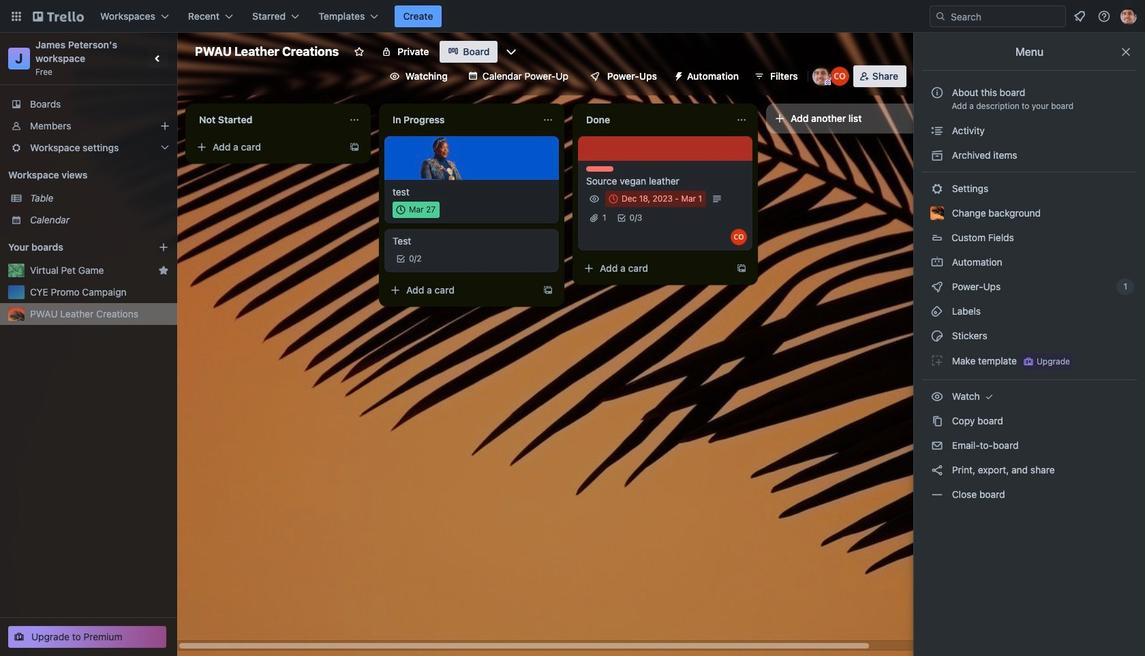 Task type: vqa. For each thing, say whether or not it's contained in the screenshot.
the bottommost Christina Overa (christinaovera) icon
yes



Task type: describe. For each thing, give the bounding box(es) containing it.
back to home image
[[33, 5, 84, 27]]

open information menu image
[[1097, 10, 1111, 23]]

your boards with 3 items element
[[8, 239, 138, 256]]

christina overa (christinaovera) image
[[830, 67, 849, 86]]

1 horizontal spatial create from template… image
[[736, 263, 747, 274]]

0 vertical spatial create from template… image
[[349, 142, 360, 153]]

create from template… image
[[543, 285, 553, 296]]

james peterson (jamespeterson93) image
[[1121, 8, 1137, 25]]

add board image
[[158, 242, 169, 253]]

0 notifications image
[[1072, 8, 1088, 25]]

customize views image
[[505, 45, 518, 59]]

christina overa (christinaovera) image
[[731, 229, 747, 245]]



Task type: locate. For each thing, give the bounding box(es) containing it.
create from template… image
[[349, 142, 360, 153], [736, 263, 747, 274]]

sm image
[[668, 65, 687, 85], [930, 149, 944, 162], [930, 182, 944, 196], [930, 329, 944, 343], [930, 390, 944, 404], [930, 464, 944, 477]]

primary element
[[0, 0, 1145, 33]]

james peterson (jamespeterson93) image
[[812, 67, 831, 86]]

https://media2.giphy.com/media/vhqa3tryiebmkd5qih/100w.gif?cid=ad960664tuux3ictzc2l4kkstlpkpgfee3kg7e05hcw8694d&ep=v1_stickers_search&rid=100w.gif&ct=s image
[[420, 135, 466, 181]]

search image
[[935, 11, 946, 22]]

None checkbox
[[393, 202, 440, 218]]

star or unstar board image
[[354, 46, 365, 57]]

Search field
[[930, 5, 1066, 27]]

1 vertical spatial create from template… image
[[736, 263, 747, 274]]

None checkbox
[[605, 191, 706, 207]]

this member is an admin of this board. image
[[825, 80, 831, 86]]

workspace navigation collapse icon image
[[149, 49, 168, 68]]

starred icon image
[[158, 265, 169, 276]]

None text field
[[384, 109, 537, 131]]

color: bold red, title: "sourcing" element
[[586, 166, 613, 172]]

Board name text field
[[188, 41, 346, 63]]

0 horizontal spatial create from template… image
[[349, 142, 360, 153]]

sm image
[[930, 124, 944, 138], [930, 256, 944, 269], [930, 280, 944, 294], [930, 305, 944, 318], [930, 354, 944, 367], [983, 390, 996, 404], [930, 414, 944, 428], [930, 439, 944, 453], [930, 488, 944, 502]]

None text field
[[191, 109, 344, 131], [578, 109, 731, 131], [191, 109, 344, 131], [578, 109, 731, 131]]



